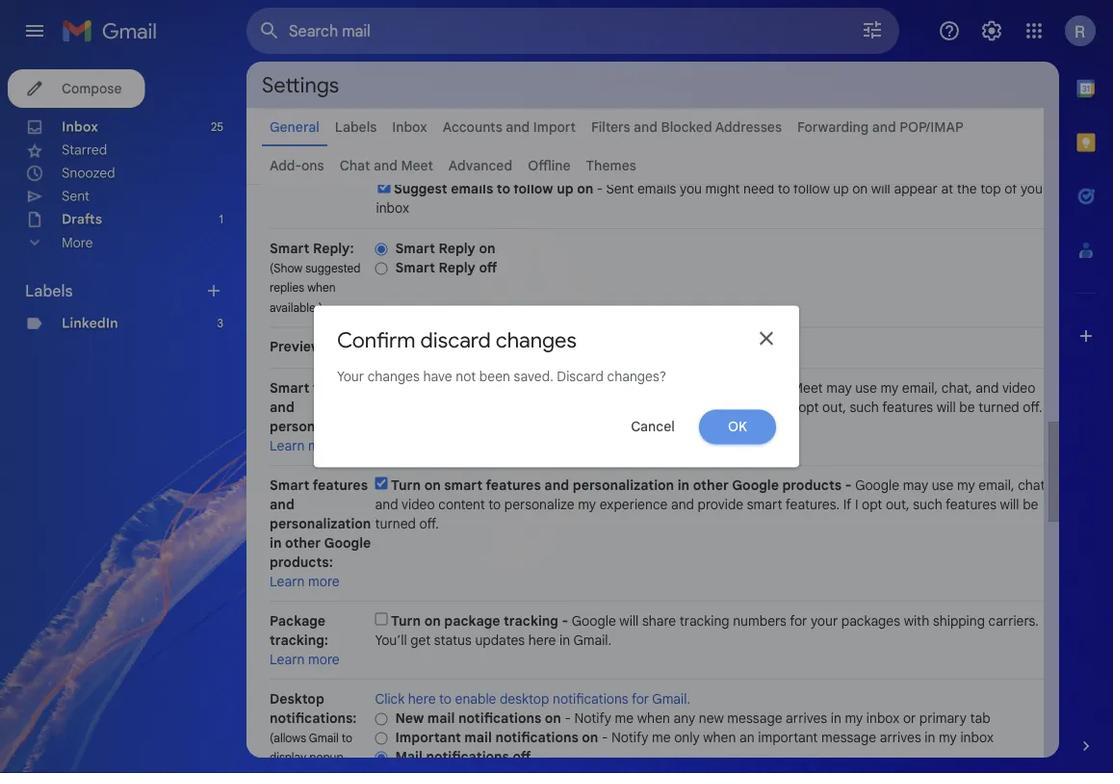 Task type: locate. For each thing, give the bounding box(es) containing it.
0 vertical spatial i
[[792, 399, 795, 416]]

1 horizontal spatial inbox
[[867, 710, 900, 727]]

changes
[[496, 327, 577, 354], [368, 368, 420, 385]]

opt inside gmail, chat, and meet may use my email, chat, and video content to personalize my experience and provide smart features. if i opt out, such features will be turned off.
[[799, 399, 819, 416]]

turn for turn on smart features and personalization -
[[391, 380, 421, 396]]

0 horizontal spatial opt
[[799, 399, 819, 416]]

off.
[[1023, 399, 1043, 416], [420, 515, 439, 532]]

will inside gmail, chat, and meet may use my email, chat, and video content to personalize my experience and provide smart features. if i opt out, such features will be turned off.
[[937, 399, 956, 416]]

0 horizontal spatial when
[[307, 281, 336, 295]]

of
[[1005, 180, 1018, 197]]

0 vertical spatial personalization
[[573, 380, 674, 396]]

if
[[780, 399, 788, 416], [844, 496, 852, 513]]

me left 'only'
[[652, 729, 671, 746]]

chat, inside gmail, chat, and meet may use my email, chat, and video content to personalize my experience and provide smart features. if i opt out, such features will be turned off.
[[942, 380, 973, 396]]

None checkbox
[[375, 477, 388, 490]]

1 horizontal spatial message
[[822, 729, 877, 746]]

main menu image
[[23, 19, 46, 42]]

arrives up important at the right of page
[[786, 710, 828, 727]]

0 horizontal spatial arrives
[[786, 710, 828, 727]]

sent inside the - sent emails you might need to follow up on will appear at the top of your inbox
[[606, 180, 634, 197]]

and inside smart features and personalization in other google products: learn more
[[270, 496, 295, 513]]

on inside the - sent emails you might need to follow up on will appear at the top of your inbox
[[853, 180, 868, 197]]

labels inside navigation
[[25, 281, 73, 301]]

follow down offline at top
[[514, 180, 553, 197]]

reply
[[439, 240, 476, 257], [439, 259, 476, 276]]

notify
[[575, 710, 612, 727], [612, 729, 649, 746]]

saved.
[[514, 368, 554, 385]]

inbox up starred link
[[62, 118, 98, 135]]

1 emails from the left
[[451, 180, 493, 197]]

email, inside gmail, chat, and meet may use my email, chat, and video content to personalize my experience and provide smart features. if i opt out, such features will be turned off.
[[902, 380, 938, 396]]

learn more link down products:
[[270, 573, 340, 590]]

provide inside gmail, chat, and meet may use my email, chat, and video content to personalize my experience and provide smart features. if i opt out, such features will be turned off.
[[635, 399, 680, 416]]

2 up from the left
[[834, 180, 849, 197]]

meet
[[401, 157, 433, 174], [792, 380, 823, 396]]

for inside google will share tracking numbers for your packages with shipping carriers. you'll get status updates here in gmail.
[[790, 613, 808, 630]]

personalize down not on the top of page
[[441, 399, 511, 416]]

notifications down click here to enable desktop notifications for gmail.
[[496, 729, 579, 746]]

advanced search options image
[[853, 11, 892, 49]]

use inside google may use my email, chat, and video content to personalize my experience and provide smart features. if i opt out, such features will be turned off.
[[932, 477, 954, 494]]

smart down personalization:
[[270, 477, 310, 494]]

your left packages
[[811, 613, 838, 630]]

1 vertical spatial labels
[[25, 281, 73, 301]]

confirm discard changes
[[337, 327, 577, 354]]

2 vertical spatial more
[[308, 651, 340, 668]]

features. down products on the bottom of page
[[786, 496, 840, 513]]

learn inside package tracking: learn more
[[270, 651, 305, 668]]

more inside package tracking: learn more
[[308, 651, 340, 668]]

will inside google may use my email, chat, and video content to personalize my experience and provide smart features. if i opt out, such features will be turned off.
[[1000, 496, 1020, 513]]

learn down tracking:
[[270, 651, 305, 668]]

0 vertical spatial me
[[615, 710, 634, 727]]

suggested
[[306, 261, 361, 276]]

1 vertical spatial be
[[1023, 496, 1039, 513]]

experience down turn on smart features and personalization in other google products -
[[600, 496, 668, 513]]

up down offline link
[[557, 180, 574, 197]]

smart inside smart features and personalization in other google products: learn more
[[270, 477, 310, 494]]

1 vertical spatial out,
[[886, 496, 910, 513]]

experience
[[536, 399, 605, 416], [600, 496, 668, 513]]

1 vertical spatial inbox
[[867, 710, 900, 727]]

0 vertical spatial experience
[[536, 399, 605, 416]]

0 vertical spatial personalize
[[441, 399, 511, 416]]

chat, inside google may use my email, chat, and video content to personalize my experience and provide smart features. if i opt out, such features will be turned off.
[[1018, 477, 1049, 494]]

such inside google may use my email, chat, and video content to personalize my experience and provide smart features. if i opt out, such features will be turned off.
[[913, 496, 943, 513]]

1 vertical spatial off
[[513, 748, 531, 765]]

to inside gmail, chat, and meet may use my email, chat, and video content to personalize my experience and provide smart features. if i opt out, such features will be turned off.
[[425, 399, 438, 416]]

sent up drafts
[[62, 188, 89, 205]]

1 horizontal spatial such
[[913, 496, 943, 513]]

notify down click here to enable desktop notifications for gmail.
[[575, 710, 612, 727]]

google right products on the bottom of page
[[856, 477, 900, 494]]

tracking right the share
[[680, 613, 730, 630]]

ons
[[302, 157, 324, 174]]

labels for labels heading
[[25, 281, 73, 301]]

i inside gmail, chat, and meet may use my email, chat, and video content to personalize my experience and provide smart features. if i opt out, such features will be turned off.
[[792, 399, 795, 416]]

here up the new
[[408, 691, 436, 708]]

1 horizontal spatial turned
[[979, 399, 1020, 416]]

inbox left or
[[867, 710, 900, 727]]

1 vertical spatial notify
[[612, 729, 649, 746]]

1 vertical spatial content
[[439, 496, 485, 513]]

2 vertical spatial when
[[703, 729, 736, 746]]

1 horizontal spatial if
[[844, 496, 852, 513]]

0 vertical spatial labels
[[335, 118, 377, 135]]

your inside google will share tracking numbers for your packages with shipping carriers. you'll get status updates here in gmail.
[[811, 613, 838, 630]]

Smart Reply off radio
[[375, 261, 388, 276]]

me for only
[[652, 729, 671, 746]]

0 vertical spatial your
[[1021, 180, 1048, 197]]

1 horizontal spatial off
[[513, 748, 531, 765]]

filters and blocked addresses
[[591, 118, 782, 135]]

features. down chat,
[[722, 399, 777, 416]]

inbox up chat and meet link
[[392, 118, 427, 135]]

for up new mail notifications on - notify me when any new message arrives in my inbox or primary tab
[[632, 691, 649, 708]]

be
[[960, 399, 975, 416], [1023, 496, 1039, 513]]

and inside smart features and personalization: learn more
[[270, 399, 295, 416]]

labels heading
[[25, 281, 204, 301]]

labels up linkedin link
[[25, 281, 73, 301]]

mail for new
[[428, 710, 455, 727]]

1 horizontal spatial changes
[[496, 327, 577, 354]]

smart features and personalization: learn more
[[270, 380, 375, 454]]

google left the share
[[572, 613, 616, 630]]

turned inside google may use my email, chat, and video content to personalize my experience and provide smart features. if i opt out, such features will be turned off.
[[375, 515, 416, 532]]

settings image
[[981, 19, 1004, 42]]

1 vertical spatial off.
[[420, 515, 439, 532]]

here right updates
[[529, 632, 556, 649]]

1 horizontal spatial gmail.
[[653, 691, 691, 708]]

gmail. up click here to enable desktop notifications for gmail. link
[[574, 632, 612, 649]]

features.
[[722, 399, 777, 416], [786, 496, 840, 513]]

1 vertical spatial personalize
[[505, 496, 575, 513]]

message right important at the right of page
[[822, 729, 877, 746]]

learn more link for more
[[270, 437, 340, 454]]

arrives down or
[[880, 729, 922, 746]]

such inside gmail, chat, and meet may use my email, chat, and video content to personalize my experience and provide smart features. if i opt out, such features will be turned off.
[[850, 399, 879, 416]]

1 horizontal spatial video
[[1003, 380, 1036, 396]]

mail up mail notifications off
[[465, 729, 492, 746]]

mail up "important"
[[428, 710, 455, 727]]

3 turn from the top
[[391, 613, 421, 630]]

carriers.
[[989, 613, 1039, 630]]

emails left you
[[638, 180, 677, 197]]

more inside smart features and personalization in other google products: learn more
[[308, 573, 340, 590]]

1 horizontal spatial use
[[932, 477, 954, 494]]

video inside gmail, chat, and meet may use my email, chat, and video content to personalize my experience and provide smart features. if i opt out, such features will be turned off.
[[1003, 380, 1036, 396]]

0 horizontal spatial off
[[479, 259, 497, 276]]

0 vertical spatial chat,
[[942, 380, 973, 396]]

click here to enable desktop notifications for gmail. link
[[375, 691, 691, 708]]

- inside the - sent emails you might need to follow up on will appear at the top of your inbox
[[597, 180, 603, 197]]

smart for smart features and personalization in other google products: learn more
[[270, 477, 310, 494]]

1 horizontal spatial be
[[1023, 496, 1039, 513]]

1 vertical spatial learn
[[270, 573, 305, 590]]

1 vertical spatial video
[[402, 496, 435, 513]]

sent inside starred snoozed sent
[[62, 188, 89, 205]]

0 horizontal spatial me
[[615, 710, 634, 727]]

personalization for in
[[573, 477, 674, 494]]

1 vertical spatial if
[[844, 496, 852, 513]]

mail notifications off
[[395, 748, 531, 765]]

3 more from the top
[[308, 651, 340, 668]]

0 vertical spatial turned
[[979, 399, 1020, 416]]

new mail notifications on - notify me when any new message arrives in my inbox or primary tab
[[395, 710, 991, 727]]

2 tracking from the left
[[680, 613, 730, 630]]

0 horizontal spatial content
[[375, 399, 422, 416]]

be inside google may use my email, chat, and video content to personalize my experience and provide smart features. if i opt out, such features will be turned off.
[[1023, 496, 1039, 513]]

0 vertical spatial gmail.
[[574, 632, 612, 649]]

opt inside google may use my email, chat, and video content to personalize my experience and provide smart features. if i opt out, such features will be turned off.
[[862, 496, 883, 513]]

filters and blocked addresses link
[[591, 118, 782, 135]]

1
[[219, 212, 223, 227]]

1 horizontal spatial off.
[[1023, 399, 1043, 416]]

1 horizontal spatial features.
[[786, 496, 840, 513]]

advanced link
[[449, 157, 513, 174]]

status
[[434, 632, 472, 649]]

primary
[[920, 710, 967, 727]]

1 vertical spatial turn
[[391, 477, 421, 494]]

preview
[[270, 339, 322, 355]]

1 reply from the top
[[439, 240, 476, 257]]

emails down advanced link
[[451, 180, 493, 197]]

features. inside google may use my email, chat, and video content to personalize my experience and provide smart features. if i opt out, such features will be turned off.
[[786, 496, 840, 513]]

experience down discard
[[536, 399, 605, 416]]

smart reply on
[[395, 240, 496, 257]]

off for smart reply off
[[479, 259, 497, 276]]

0 vertical spatial reply
[[439, 240, 476, 257]]

personalization
[[573, 380, 674, 396], [573, 477, 674, 494], [270, 515, 371, 532]]

1 horizontal spatial inbox link
[[392, 118, 427, 135]]

follow right the need
[[794, 180, 830, 197]]

shipping
[[933, 613, 985, 630]]

smart inside smart features and personalization: learn more
[[270, 380, 310, 396]]

0 vertical spatial for
[[790, 613, 808, 630]]

provide inside google may use my email, chat, and video content to personalize my experience and provide smart features. if i opt out, such features will be turned off.
[[698, 496, 744, 513]]

your right of
[[1021, 180, 1048, 197]]

a
[[412, 340, 420, 356]]

2 vertical spatial learn
[[270, 651, 305, 668]]

sent down themes
[[606, 180, 634, 197]]

inbox
[[62, 118, 98, 135], [392, 118, 427, 135]]

1 horizontal spatial when
[[637, 710, 670, 727]]

drafts link
[[62, 211, 102, 228]]

reply up smart reply off
[[439, 240, 476, 257]]

for right 'numbers'
[[790, 613, 808, 630]]

0 horizontal spatial video
[[402, 496, 435, 513]]

smart reply off
[[395, 259, 497, 276]]

None search field
[[247, 8, 900, 54]]

2 emails from the left
[[638, 180, 677, 197]]

1 horizontal spatial for
[[790, 613, 808, 630]]

gmail. up 'any'
[[653, 691, 691, 708]]

2 more from the top
[[308, 573, 340, 590]]

smart right smart reply on option
[[395, 240, 435, 257]]

when down new
[[703, 729, 736, 746]]

message up an
[[728, 710, 783, 727]]

google left products on the bottom of page
[[732, 477, 779, 494]]

1 up from the left
[[557, 180, 574, 197]]

more down personalization:
[[308, 437, 340, 454]]

1 horizontal spatial chat,
[[1018, 477, 1049, 494]]

smart for smart reply off
[[395, 259, 435, 276]]

in right updates
[[560, 632, 570, 649]]

notify left 'only'
[[612, 729, 649, 746]]

off down desktop
[[513, 748, 531, 765]]

0 horizontal spatial out,
[[823, 399, 847, 416]]

meet up suggest
[[401, 157, 433, 174]]

1 horizontal spatial content
[[439, 496, 485, 513]]

1 inbox from the left
[[62, 118, 98, 135]]

0 horizontal spatial mail
[[428, 710, 455, 727]]

learn more link down personalization:
[[270, 437, 340, 454]]

use
[[856, 380, 877, 396], [932, 477, 954, 494]]

1 horizontal spatial i
[[855, 496, 859, 513]]

1 horizontal spatial here
[[529, 632, 556, 649]]

0 vertical spatial here
[[529, 632, 556, 649]]

personalize inside google may use my email, chat, and video content to personalize my experience and provide smart features. if i opt out, such features will be turned off.
[[505, 496, 575, 513]]

0 vertical spatial features.
[[722, 399, 777, 416]]

tab list
[[1060, 62, 1114, 704]]

1 vertical spatial other
[[285, 535, 321, 551]]

chat,
[[729, 380, 762, 396]]

tracking for share
[[680, 613, 730, 630]]

0 vertical spatial such
[[850, 399, 879, 416]]

gmail.
[[574, 632, 612, 649], [653, 691, 691, 708]]

will
[[872, 180, 891, 197], [937, 399, 956, 416], [1000, 496, 1020, 513], [620, 613, 639, 630]]

linkedin link
[[62, 315, 118, 332]]

me left 'any'
[[615, 710, 634, 727]]

learn down products:
[[270, 573, 305, 590]]

only
[[674, 729, 700, 746]]

None checkbox
[[378, 181, 391, 193], [375, 380, 388, 393], [375, 613, 388, 626], [378, 181, 391, 193], [375, 380, 388, 393], [375, 613, 388, 626]]

learn
[[270, 437, 305, 454], [270, 573, 305, 590], [270, 651, 305, 668]]

2 vertical spatial turn
[[391, 613, 421, 630]]

0 horizontal spatial sent
[[62, 188, 89, 205]]

me for when
[[615, 710, 634, 727]]

in up products:
[[270, 535, 282, 551]]

in inside smart features and personalization in other google products: learn more
[[270, 535, 282, 551]]

0 horizontal spatial emails
[[451, 180, 493, 197]]

your changes have not been saved.  discard changes?
[[337, 368, 667, 385]]

1 turn from the top
[[391, 380, 421, 396]]

been
[[480, 368, 511, 385]]

1 vertical spatial i
[[855, 496, 859, 513]]

forwarding and pop/imap
[[798, 118, 964, 135]]

google
[[732, 477, 779, 494], [856, 477, 900, 494], [324, 535, 371, 551], [572, 613, 616, 630]]

meet inside gmail, chat, and meet may use my email, chat, and video content to personalize my experience and provide smart features. if i opt out, such features will be turned off.
[[792, 380, 823, 396]]

1 vertical spatial email,
[[979, 477, 1015, 494]]

such
[[850, 399, 879, 416], [913, 496, 943, 513]]

desktop
[[270, 691, 324, 708]]

0 vertical spatial when
[[307, 281, 336, 295]]

notifications down display
[[270, 771, 335, 774]]

chat and meet
[[340, 157, 433, 174]]

google inside smart features and personalization in other google products: learn more
[[324, 535, 371, 551]]

1 vertical spatial may
[[903, 477, 929, 494]]

1 horizontal spatial mail
[[465, 729, 492, 746]]

inbox down tab
[[961, 729, 994, 746]]

personalization:
[[270, 418, 375, 435]]

0 horizontal spatial use
[[856, 380, 877, 396]]

up inside the - sent emails you might need to follow up on will appear at the top of your inbox
[[834, 180, 849, 197]]

changes up the saved.
[[496, 327, 577, 354]]

1 horizontal spatial follow
[[794, 180, 830, 197]]

1 learn more link from the top
[[270, 437, 340, 454]]

1 horizontal spatial inbox
[[392, 118, 427, 135]]

read:
[[531, 340, 565, 356]]

in
[[678, 477, 690, 494], [270, 535, 282, 551], [560, 632, 570, 649], [831, 710, 842, 727], [925, 729, 936, 746]]

content inside gmail, chat, and meet may use my email, chat, and video content to personalize my experience and provide smart features. if i opt out, such features will be turned off.
[[375, 399, 422, 416]]

your
[[337, 368, 364, 385]]

2 reply from the top
[[439, 259, 476, 276]]

smart inside smart reply: (show suggested replies when available.)
[[270, 240, 310, 257]]

3 learn from the top
[[270, 651, 305, 668]]

1 horizontal spatial sent
[[606, 180, 634, 197]]

0 vertical spatial more
[[308, 437, 340, 454]]

personalize down turn on smart features and personalization in other google products -
[[505, 496, 575, 513]]

smart down preview
[[270, 380, 310, 396]]

2 inbox link from the left
[[392, 118, 427, 135]]

learn more link down tracking:
[[270, 651, 340, 668]]

0 vertical spatial use
[[856, 380, 877, 396]]

1 vertical spatial personalization
[[573, 477, 674, 494]]

in left or
[[831, 710, 842, 727]]

smart up (show
[[270, 240, 310, 257]]

tracking up updates
[[504, 613, 559, 630]]

desktop
[[500, 691, 549, 708]]

tracking inside google will share tracking numbers for your packages with shipping carriers. you'll get status updates here in gmail.
[[680, 613, 730, 630]]

compose
[[62, 80, 122, 97]]

2 turn from the top
[[391, 477, 421, 494]]

inbox link up starred link
[[62, 118, 98, 135]]

up down forwarding
[[834, 180, 849, 197]]

0 vertical spatial learn more link
[[270, 437, 340, 454]]

more down products:
[[308, 573, 340, 590]]

Important mail notifications on radio
[[375, 731, 388, 746]]

more
[[308, 437, 340, 454], [308, 573, 340, 590], [308, 651, 340, 668]]

meet right chat,
[[792, 380, 823, 396]]

provide
[[635, 399, 680, 416], [698, 496, 744, 513]]

changes down mark
[[368, 368, 420, 385]]

0 vertical spatial email,
[[902, 380, 938, 396]]

important
[[758, 729, 818, 746]]

features inside gmail, chat, and meet may use my email, chat, and video content to personalize my experience and provide smart features. if i opt out, such features will be turned off.
[[883, 399, 934, 416]]

0 horizontal spatial for
[[632, 691, 649, 708]]

important mail notifications on - notify me only when an important message arrives in my inbox
[[395, 729, 994, 746]]

appear
[[894, 180, 938, 197]]

0 horizontal spatial chat,
[[942, 380, 973, 396]]

offline
[[528, 157, 571, 174]]

2 learn more link from the top
[[270, 573, 340, 590]]

1 tracking from the left
[[504, 613, 559, 630]]

emails inside the - sent emails you might need to follow up on will appear at the top of your inbox
[[638, 180, 677, 197]]

emails
[[451, 180, 493, 197], [638, 180, 677, 197]]

0 horizontal spatial here
[[408, 691, 436, 708]]

smart right smart reply off radio
[[395, 259, 435, 276]]

2 learn from the top
[[270, 573, 305, 590]]

inbox link up chat and meet link
[[392, 118, 427, 135]]

off down smart reply on
[[479, 259, 497, 276]]

an
[[740, 729, 755, 746]]

2 follow from the left
[[794, 180, 830, 197]]

0 horizontal spatial may
[[827, 380, 852, 396]]

suggest emails to follow up on
[[394, 180, 594, 197]]

add-ons link
[[270, 157, 324, 174]]

1 horizontal spatial meet
[[792, 380, 823, 396]]

general link
[[270, 118, 320, 135]]

Mail notifications off radio
[[375, 751, 388, 765]]

1 learn from the top
[[270, 437, 305, 454]]

my
[[881, 380, 899, 396], [515, 399, 533, 416], [957, 477, 976, 494], [578, 496, 596, 513], [845, 710, 863, 727], [939, 729, 957, 746]]

out,
[[823, 399, 847, 416], [886, 496, 910, 513]]

0 vertical spatial arrives
[[786, 710, 828, 727]]

you
[[680, 180, 702, 197]]

labels up chat
[[335, 118, 377, 135]]

to
[[497, 180, 511, 197], [778, 180, 791, 197], [425, 399, 438, 416], [489, 496, 501, 513], [439, 691, 452, 708], [342, 731, 353, 746]]

inbox link
[[62, 118, 98, 135], [392, 118, 427, 135]]

mark a conversation as read:
[[375, 340, 568, 356]]

0 vertical spatial message
[[728, 710, 783, 727]]

google may use my email, chat, and video content to personalize my experience and provide smart features. if i opt out, such features will be turned off.
[[375, 477, 1049, 532]]

0 vertical spatial off.
[[1023, 399, 1043, 416]]

off
[[479, 259, 497, 276], [513, 748, 531, 765]]

package tracking: learn more
[[270, 613, 340, 668]]

Smart Reply on radio
[[375, 242, 388, 257]]

reply down smart reply on
[[439, 259, 476, 276]]

google up products:
[[324, 535, 371, 551]]

need
[[744, 180, 775, 197]]

1 horizontal spatial out,
[[886, 496, 910, 513]]

smart for smart reply on
[[395, 240, 435, 257]]

1 more from the top
[[308, 437, 340, 454]]

popup
[[309, 751, 344, 765]]

-
[[597, 180, 603, 197], [678, 380, 684, 396], [846, 477, 852, 494], [562, 613, 569, 630], [565, 710, 571, 727], [602, 729, 608, 746]]

when left 'any'
[[637, 710, 670, 727]]

0 horizontal spatial off.
[[420, 515, 439, 532]]

0 horizontal spatial features.
[[722, 399, 777, 416]]

labels for labels link
[[335, 118, 377, 135]]

notifications down "important"
[[426, 748, 509, 765]]

inbox down suggest
[[376, 199, 409, 216]]

1 vertical spatial for
[[632, 691, 649, 708]]

notifications:
[[270, 710, 357, 727]]

1 horizontal spatial up
[[834, 180, 849, 197]]

notifications right desktop
[[553, 691, 629, 708]]

1 vertical spatial chat,
[[1018, 477, 1049, 494]]

other up products:
[[285, 535, 321, 551]]

more down tracking:
[[308, 651, 340, 668]]

other down gmail, chat, and meet may use my email, chat, and video content to personalize my experience and provide smart features. if i opt out, such features will be turned off.
[[693, 477, 729, 494]]

pop/imap
[[900, 118, 964, 135]]

when down suggested
[[307, 281, 336, 295]]

chat and meet link
[[340, 157, 433, 174]]

turn for turn on package tracking -
[[391, 613, 421, 630]]

1 vertical spatial turned
[[375, 515, 416, 532]]

learn down personalization:
[[270, 437, 305, 454]]

1 horizontal spatial opt
[[862, 496, 883, 513]]

1 vertical spatial mail
[[465, 729, 492, 746]]

content inside google may use my email, chat, and video content to personalize my experience and provide smart features. if i opt out, such features will be turned off.
[[439, 496, 485, 513]]



Task type: vqa. For each thing, say whether or not it's contained in the screenshot.
3rd Learn from the top
yes



Task type: describe. For each thing, give the bounding box(es) containing it.
experience inside gmail, chat, and meet may use my email, chat, and video content to personalize my experience and provide smart features. if i opt out, such features will be turned off.
[[536, 399, 605, 416]]

reply for off
[[439, 259, 476, 276]]

in inside google will share tracking numbers for your packages with shipping carriers. you'll get status updates here in gmail.
[[560, 632, 570, 649]]

turned inside gmail, chat, and meet may use my email, chat, and video content to personalize my experience and provide smart features. if i opt out, such features will be turned off.
[[979, 399, 1020, 416]]

learn inside smart features and personalization: learn more
[[270, 437, 305, 454]]

learn more link for other
[[270, 573, 340, 590]]

features inside google may use my email, chat, and video content to personalize my experience and provide smart features. if i opt out, such features will be turned off.
[[946, 496, 997, 513]]

smart inside google may use my email, chat, and video content to personalize my experience and provide smart features. if i opt out, such features will be turned off.
[[747, 496, 783, 513]]

notifications down enable
[[458, 710, 542, 727]]

conversation
[[423, 340, 509, 356]]

2 vertical spatial personalization
[[270, 515, 371, 532]]

tracking:
[[270, 632, 328, 649]]

out, inside google may use my email, chat, and video content to personalize my experience and provide smart features. if i opt out, such features will be turned off.
[[886, 496, 910, 513]]

2 horizontal spatial when
[[703, 729, 736, 746]]

turn for turn on smart features and personalization in other google products -
[[391, 477, 421, 494]]

to inside google may use my email, chat, and video content to personalize my experience and provide smart features. if i opt out, such features will be turned off.
[[489, 496, 501, 513]]

25
[[211, 120, 223, 134]]

packages
[[842, 613, 901, 630]]

video inside google may use my email, chat, and video content to personalize my experience and provide smart features. if i opt out, such features will be turned off.
[[402, 496, 435, 513]]

smart for smart features and personalization: learn more
[[270, 380, 310, 396]]

labels navigation
[[0, 62, 247, 774]]

0 vertical spatial other
[[693, 477, 729, 494]]

confirm discard changes alert dialog
[[314, 306, 800, 468]]

get
[[411, 632, 431, 649]]

0 horizontal spatial message
[[728, 710, 783, 727]]

tracking for package
[[504, 613, 559, 630]]

reply:
[[313, 240, 354, 257]]

as
[[513, 340, 528, 356]]

labels link
[[335, 118, 377, 135]]

new
[[395, 710, 424, 727]]

search mail image
[[252, 13, 287, 48]]

smart for smart reply: (show suggested replies when available.)
[[270, 240, 310, 257]]

out, inside gmail, chat, and meet may use my email, chat, and video content to personalize my experience and provide smart features. if i opt out, such features will be turned off.
[[823, 399, 847, 416]]

1 follow from the left
[[514, 180, 553, 197]]

themes
[[586, 157, 637, 174]]

smart reply: (show suggested replies when available.)
[[270, 240, 361, 315]]

mail for important
[[465, 729, 492, 746]]

pane:
[[325, 339, 362, 355]]

0 horizontal spatial changes
[[368, 368, 420, 385]]

offline link
[[528, 157, 571, 174]]

discard
[[421, 327, 491, 354]]

inbox inside labels navigation
[[62, 118, 98, 135]]

google inside google will share tracking numbers for your packages with shipping carriers. you'll get status updates here in gmail.
[[572, 613, 616, 630]]

when inside smart reply: (show suggested replies when available.)
[[307, 281, 336, 295]]

top
[[981, 180, 1001, 197]]

confirm discard changes heading
[[337, 327, 577, 354]]

add-
[[270, 157, 302, 174]]

1 inbox link from the left
[[62, 118, 98, 135]]

personalize inside gmail, chat, and meet may use my email, chat, and video content to personalize my experience and provide smart features. if i opt out, such features will be turned off.
[[441, 399, 511, 416]]

may inside google may use my email, chat, and video content to personalize my experience and provide smart features. if i opt out, such features will be turned off.
[[903, 477, 929, 494]]

smart inside gmail, chat, and meet may use my email, chat, and video content to personalize my experience and provide smart features. if i opt out, such features will be turned off.
[[684, 399, 719, 416]]

be inside gmail, chat, and meet may use my email, chat, and video content to personalize my experience and provide smart features. if i opt out, such features will be turned off.
[[960, 399, 975, 416]]

updates
[[475, 632, 525, 649]]

notify for notify me only when an important message arrives in my inbox
[[612, 729, 649, 746]]

turn on package tracking -
[[391, 613, 572, 630]]

or
[[903, 710, 916, 727]]

google will share tracking numbers for your packages with shipping carriers. you'll get status updates here in gmail.
[[375, 613, 1039, 649]]

3 learn more link from the top
[[270, 651, 340, 668]]

smart features and personalization in other google products: learn more
[[270, 477, 371, 590]]

linkedin
[[62, 315, 118, 332]]

gmail,
[[688, 380, 726, 396]]

off. inside google may use my email, chat, and video content to personalize my experience and provide smart features. if i opt out, such features will be turned off.
[[420, 515, 439, 532]]

inbox inside the - sent emails you might need to follow up on will appear at the top of your inbox
[[376, 199, 409, 216]]

general
[[270, 118, 320, 135]]

more inside smart features and personalization: learn more
[[308, 437, 340, 454]]

might
[[706, 180, 740, 197]]

enable
[[455, 691, 497, 708]]

confirm
[[337, 327, 416, 354]]

products
[[783, 477, 842, 494]]

import
[[534, 118, 576, 135]]

in down gmail, chat, and meet may use my email, chat, and video content to personalize my experience and provide smart features. if i opt out, such features will be turned off.
[[678, 477, 690, 494]]

settings
[[262, 71, 339, 98]]

themes link
[[586, 157, 637, 174]]

turn on smart features and personalization in other google products -
[[391, 477, 856, 494]]

to inside the - sent emails you might need to follow up on will appear at the top of your inbox
[[778, 180, 791, 197]]

reply for on
[[439, 240, 476, 257]]

may inside gmail, chat, and meet may use my email, chat, and video content to personalize my experience and provide smart features. if i opt out, such features will be turned off.
[[827, 380, 852, 396]]

to inside desktop notifications: (allows gmail to display popup notifications
[[342, 731, 353, 746]]

you'll
[[375, 632, 407, 649]]

off. inside gmail, chat, and meet may use my email, chat, and video content to personalize my experience and provide smart features. if i opt out, such features will be turned off.
[[1023, 399, 1043, 416]]

available.)
[[270, 301, 323, 315]]

experience inside google may use my email, chat, and video content to personalize my experience and provide smart features. if i opt out, such features will be turned off.
[[600, 496, 668, 513]]

if inside gmail, chat, and meet may use my email, chat, and video content to personalize my experience and provide smart features. if i opt out, such features will be turned off.
[[780, 399, 788, 416]]

forwarding
[[798, 118, 869, 135]]

learn inside smart features and personalization in other google products: learn more
[[270, 573, 305, 590]]

sent link
[[62, 188, 89, 205]]

not
[[456, 368, 476, 385]]

1 vertical spatial gmail.
[[653, 691, 691, 708]]

google inside google may use my email, chat, and video content to personalize my experience and provide smart features. if i opt out, such features will be turned off.
[[856, 477, 900, 494]]

compose button
[[8, 69, 145, 108]]

turn on smart features and personalization -
[[391, 380, 688, 396]]

New mail notifications on radio
[[375, 712, 388, 727]]

share
[[642, 613, 676, 630]]

preview pane:
[[270, 339, 362, 355]]

have
[[423, 368, 452, 385]]

gmail, chat, and meet may use my email, chat, and video content to personalize my experience and provide smart features. if i opt out, such features will be turned off.
[[375, 380, 1043, 416]]

if inside google may use my email, chat, and video content to personalize my experience and provide smart features. if i opt out, such features will be turned off.
[[844, 496, 852, 513]]

notify for notify me when any new message arrives in my inbox or primary tab
[[575, 710, 612, 727]]

starred link
[[62, 142, 107, 158]]

email, inside google may use my email, chat, and video content to personalize my experience and provide smart features. if i opt out, such features will be turned off.
[[979, 477, 1015, 494]]

display
[[270, 751, 307, 765]]

2 inbox from the left
[[392, 118, 427, 135]]

more
[[62, 234, 93, 251]]

accounts and import
[[443, 118, 576, 135]]

personalization for -
[[573, 380, 674, 396]]

will inside the - sent emails you might need to follow up on will appear at the top of your inbox
[[872, 180, 891, 197]]

accounts and import link
[[443, 118, 576, 135]]

starred snoozed sent
[[62, 142, 115, 205]]

gmail. inside google will share tracking numbers for your packages with shipping carriers. you'll get status updates here in gmail.
[[574, 632, 612, 649]]

snoozed link
[[62, 165, 115, 182]]

2 vertical spatial inbox
[[961, 729, 994, 746]]

notifications inside desktop notifications: (allows gmail to display popup notifications
[[270, 771, 335, 774]]

package
[[270, 613, 326, 630]]

drafts
[[62, 211, 102, 228]]

products:
[[270, 554, 333, 571]]

1 vertical spatial message
[[822, 729, 877, 746]]

0 vertical spatial meet
[[401, 157, 433, 174]]

follow inside the - sent emails you might need to follow up on will appear at the top of your inbox
[[794, 180, 830, 197]]

replies
[[270, 281, 305, 295]]

features inside smart features and personalization: learn more
[[313, 380, 368, 396]]

your inside the - sent emails you might need to follow up on will appear at the top of your inbox
[[1021, 180, 1048, 197]]

in down primary
[[925, 729, 936, 746]]

off for mail notifications off
[[513, 748, 531, 765]]

suggest
[[394, 180, 448, 197]]

i inside google may use my email, chat, and video content to personalize my experience and provide smart features. if i opt out, such features will be turned off.
[[855, 496, 859, 513]]

numbers
[[733, 613, 787, 630]]

blocked
[[661, 118, 712, 135]]

features. inside gmail, chat, and meet may use my email, chat, and video content to personalize my experience and provide smart features. if i opt out, such features will be turned off.
[[722, 399, 777, 416]]

at
[[942, 180, 954, 197]]

changes?
[[607, 368, 667, 385]]

will inside google will share tracking numbers for your packages with shipping carriers. you'll get status updates here in gmail.
[[620, 613, 639, 630]]

mark
[[375, 340, 409, 356]]

features inside smart features and personalization in other google products: learn more
[[313, 477, 368, 494]]

click here to enable desktop notifications for gmail.
[[375, 691, 691, 708]]

1 vertical spatial here
[[408, 691, 436, 708]]

gmail
[[309, 731, 339, 746]]

addresses
[[716, 118, 782, 135]]

1 vertical spatial when
[[637, 710, 670, 727]]

use inside gmail, chat, and meet may use my email, chat, and video content to personalize my experience and provide smart features. if i opt out, such features will be turned off.
[[856, 380, 877, 396]]

any
[[674, 710, 696, 727]]

here inside google will share tracking numbers for your packages with shipping carriers. you'll get status updates here in gmail.
[[529, 632, 556, 649]]

chat
[[340, 157, 370, 174]]

other inside smart features and personalization in other google products: learn more
[[285, 535, 321, 551]]

1 vertical spatial arrives
[[880, 729, 922, 746]]

new
[[699, 710, 724, 727]]

(show
[[270, 261, 303, 276]]

more button
[[0, 231, 231, 254]]



